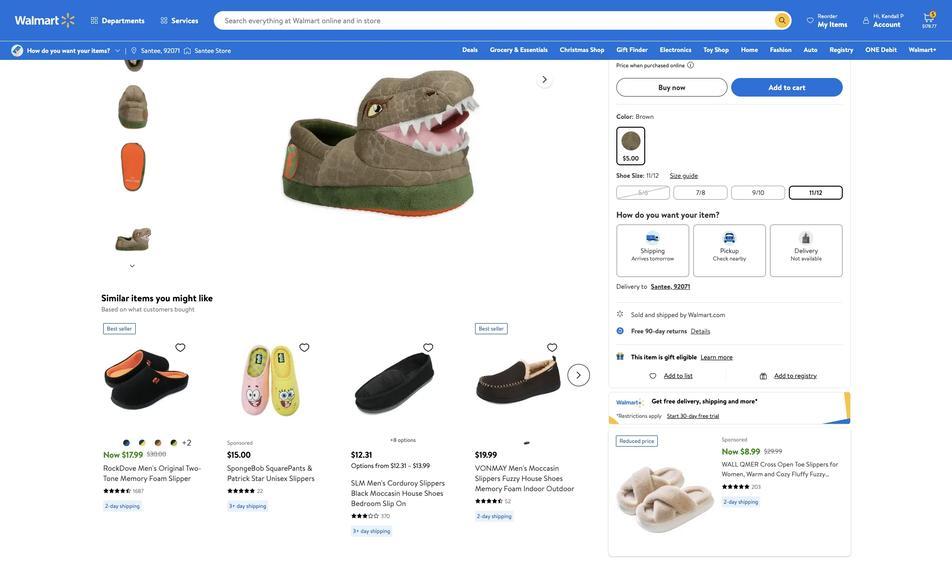 Task type: vqa. For each thing, say whether or not it's contained in the screenshot.
leftmost  image
yes



Task type: describe. For each thing, give the bounding box(es) containing it.
0 vertical spatial 3+ day shipping
[[229, 502, 266, 510]]

now for now $17.99 $30.00 rockdove men's original two- tone memory foam slipper
[[103, 449, 120, 461]]

2- for $17.99
[[105, 502, 110, 510]]

$5.00 inside button
[[623, 154, 639, 163]]

to for registry
[[787, 372, 794, 381]]

1 horizontal spatial 3+ day shipping
[[353, 527, 390, 535]]

wall qmer cross open toe slippers for women, warm and cozy fluffy fuzzy women's slippers, memory foam non-slip soft thick bottom, indoor and outdoor house slippers, khaki image
[[616, 451, 714, 549]]

90-
[[645, 327, 655, 336]]

from
[[375, 461, 389, 471]]

delivery for not
[[795, 246, 818, 256]]

brown
[[636, 112, 654, 121]]

slm men's corduroy slippers black moccasin house shoes bedroom slip on image
[[351, 338, 438, 425]]

fashion
[[770, 45, 792, 54]]

0 vertical spatial $5.00
[[645, 29, 678, 47]]

by
[[680, 311, 687, 320]]

shoes for slm
[[424, 488, 443, 499]]

jurassic world toddler boys slipper, dual sizes 5-12 - image 3 of 6 image
[[106, 80, 160, 134]]

vonmay
[[475, 463, 507, 474]]

product group containing $15.00
[[227, 320, 331, 541]]

home
[[741, 45, 758, 54]]

$19.99
[[475, 449, 497, 461]]

best seller for $19.99
[[479, 325, 504, 333]]

more
[[718, 353, 733, 362]]

men's inside the $19.99 vonmay men's moccasin slippers fuzzy house shoes memory foam indoor outdoor
[[509, 463, 527, 474]]

one debit link
[[861, 45, 901, 55]]

walmart.com
[[688, 311, 725, 320]]

shoe size : 11/12
[[616, 171, 659, 180]]

grocery & essentials
[[490, 45, 548, 54]]

sponsored for now
[[722, 436, 747, 444]]

electronics link
[[656, 45, 696, 55]]

add to favorites list, slm men's corduroy slippers black moccasin house shoes bedroom slip on image
[[423, 342, 434, 354]]

buy now button
[[616, 78, 728, 97]]

(4.0)
[[646, 13, 657, 21]]

want for items?
[[62, 46, 76, 55]]

to for list
[[677, 372, 683, 381]]

you for how do you want your items?
[[50, 46, 60, 55]]

delivery,
[[677, 397, 701, 406]]

grocery
[[490, 45, 513, 54]]

reorder my items
[[818, 12, 848, 29]]

item?
[[699, 209, 720, 221]]

1 vertical spatial $12.31
[[391, 461, 406, 471]]

spongebob squarepants & patrick star unisex slippers image
[[227, 338, 314, 425]]

spongebob
[[227, 463, 264, 474]]

search icon image
[[779, 17, 786, 24]]

day inside get free delivery, shipping and more* banner
[[689, 412, 697, 420]]

toy shop
[[704, 45, 729, 54]]

shipping
[[641, 246, 665, 256]]

get free delivery, shipping and more*
[[652, 397, 758, 406]]

registry
[[795, 372, 817, 381]]

items
[[131, 292, 154, 305]]

this item is gift eligible learn more
[[631, 353, 733, 362]]

*restrictions apply
[[616, 412, 662, 420]]

$13.99
[[413, 461, 430, 471]]

item
[[644, 353, 657, 362]]

do for how do you want your item?
[[635, 209, 644, 221]]

options
[[351, 461, 374, 471]]

black/lime image
[[170, 440, 178, 447]]

debit
[[881, 45, 897, 54]]

shipped
[[657, 311, 678, 320]]

9/10
[[752, 188, 764, 198]]

house for slm
[[402, 488, 423, 499]]

save
[[630, 49, 642, 58]]

0 horizontal spatial and
[[645, 311, 655, 320]]

intent image for delivery image
[[799, 231, 814, 246]]

shop for toy shop
[[715, 45, 729, 54]]

$29.99
[[764, 447, 782, 456]]

2-day shipping for $17.99
[[105, 502, 140, 510]]

+8 options
[[390, 436, 416, 444]]

intent image for pickup image
[[722, 231, 737, 246]]

price
[[642, 437, 654, 445]]

jurassic world toddler boys slipper, dual sizes 5-12 - image 5 of 6 image
[[106, 200, 160, 254]]

men's inside now $17.99 $30.00 rockdove men's original two- tone memory foam slipper
[[138, 463, 157, 474]]

Search search field
[[214, 11, 792, 30]]

1 horizontal spatial &
[[514, 45, 519, 54]]

how for how do you want your item?
[[616, 209, 633, 221]]

shoe
[[616, 171, 630, 180]]

learn more button
[[701, 353, 733, 362]]

$15.00
[[227, 449, 251, 461]]

$30.00
[[147, 450, 166, 459]]

1 vertical spatial free
[[698, 412, 708, 420]]

$12.31 options from $12.31 – $13.99
[[351, 449, 430, 471]]

now $8.99 group
[[608, 429, 851, 557]]

your for items?
[[77, 46, 90, 55]]

price
[[616, 61, 629, 69]]

delivery for to
[[616, 282, 640, 292]]

next image image
[[129, 263, 136, 270]]

1 horizontal spatial 92071
[[674, 282, 690, 292]]

jurassic world toddler boys slipper, dual sizes 5-12 - image 1 of 6 image
[[106, 0, 160, 14]]

2-day shipping for vonmay
[[477, 513, 512, 521]]

coffee image
[[523, 440, 531, 447]]

slippers inside sponsored $15.00 spongebob squarepants & patrick star unisex slippers
[[289, 474, 315, 484]]

add to favorites list, rockdove men's original two-tone memory foam slipper image
[[175, 342, 186, 354]]

2- for vonmay
[[477, 513, 482, 521]]

slippers inside slm men's corduroy slippers black moccasin house shoes bedroom slip on
[[420, 478, 445, 488]]

0 vertical spatial :
[[632, 112, 634, 121]]

color list
[[615, 125, 845, 167]]

blue/maize image
[[139, 440, 146, 447]]

p
[[901, 12, 904, 20]]

next media item image
[[539, 74, 550, 85]]

shoes for $19.99
[[544, 474, 563, 484]]

toy shop link
[[700, 45, 733, 55]]

203
[[752, 483, 761, 491]]

add for add to list
[[664, 372, 676, 381]]

start
[[667, 412, 679, 420]]

more*
[[740, 397, 758, 406]]

items
[[830, 19, 848, 29]]

0 vertical spatial 3+
[[229, 502, 235, 510]]

to for santee,
[[641, 282, 647, 292]]

$5.00 button
[[616, 127, 646, 166]]

registry link
[[826, 45, 858, 55]]

hi,
[[874, 12, 880, 20]]

rockdove men's original two-tone memory foam slipper image
[[103, 338, 190, 425]]

squarepants
[[266, 463, 306, 474]]

how do you want your items?
[[27, 46, 110, 55]]

7/8
[[696, 188, 705, 198]]

options
[[398, 436, 416, 444]]

delivery not available
[[791, 246, 822, 263]]

bedroom
[[351, 499, 381, 509]]

vonmay men's moccasin slippers fuzzy house shoes memory foam indoor outdoor image
[[475, 338, 562, 425]]

(4.0) 3 reviews
[[646, 13, 682, 21]]

color
[[616, 112, 632, 121]]

gift
[[664, 353, 675, 362]]

$8.99
[[741, 446, 760, 458]]

slm
[[351, 478, 365, 488]]

walmart plus image
[[616, 397, 644, 408]]

 image for how do you want your items?
[[11, 45, 23, 57]]

house for $19.99
[[522, 474, 542, 484]]

online
[[670, 61, 685, 69]]

shipping inside banner
[[703, 397, 727, 406]]

2- inside the now $8.99 group
[[724, 498, 729, 506]]

*restrictions
[[616, 412, 648, 420]]

jurassic world toddler boys slipper, dual sizes 5-12 - image 4 of 6 image
[[106, 140, 160, 194]]

items?
[[91, 46, 110, 55]]

christmas
[[560, 45, 589, 54]]

foam for $17.99
[[149, 474, 167, 484]]

slippers inside the $19.99 vonmay men's moccasin slippers fuzzy house shoes memory foam indoor outdoor
[[475, 474, 501, 484]]

seller for now
[[119, 325, 132, 333]]

available
[[802, 255, 822, 263]]

2-day shipping inside the now $8.99 group
[[724, 498, 758, 506]]

pickup
[[720, 246, 739, 256]]

not
[[791, 255, 800, 263]]

11/12 inside button
[[810, 188, 823, 198]]

learn more about strikethrough prices image
[[700, 37, 708, 44]]

370
[[381, 513, 390, 521]]

walmart image
[[15, 13, 75, 28]]

dark grey/blue image
[[123, 440, 130, 447]]

best for now
[[107, 325, 118, 333]]

52
[[505, 498, 511, 506]]

9/10 button
[[732, 186, 785, 200]]

services
[[172, 15, 198, 26]]

0 horizontal spatial santee,
[[141, 46, 162, 55]]

now $17.99 $30.00 rockdove men's original two- tone memory foam slipper
[[103, 449, 201, 484]]

shipping down the 1687
[[120, 502, 140, 510]]

+2
[[182, 437, 191, 449]]

add to favorites list, spongebob squarepants & patrick star unisex slippers image
[[299, 342, 310, 354]]

based
[[101, 305, 118, 314]]

3
[[659, 13, 662, 21]]



Task type: locate. For each thing, give the bounding box(es) containing it.
1 horizontal spatial  image
[[130, 47, 138, 54]]

1 shop from the left
[[590, 45, 605, 54]]

1 vertical spatial you
[[646, 209, 659, 221]]

product group containing +2
[[103, 320, 207, 541]]

delivery down intent image for delivery
[[795, 246, 818, 256]]

available in additional 2 variants element
[[182, 437, 191, 449]]

how for how do you want your items?
[[27, 46, 40, 55]]

shoes down $13.99
[[424, 488, 443, 499]]

want for item?
[[661, 209, 679, 221]]

1 horizontal spatial shop
[[715, 45, 729, 54]]

santee, 92071
[[141, 46, 180, 55]]

0 horizontal spatial delivery
[[616, 282, 640, 292]]

departments button
[[83, 9, 153, 32]]

2-day shipping down 52
[[477, 513, 512, 521]]

and right sold
[[645, 311, 655, 320]]

slippers down $13.99
[[420, 478, 445, 488]]

0 vertical spatial 92071
[[164, 46, 180, 55]]

do down "walmart" image
[[41, 46, 49, 55]]

–
[[408, 461, 411, 471]]

size guide
[[670, 171, 698, 180]]

guide
[[683, 171, 698, 180]]

1 horizontal spatial slippers
[[420, 478, 445, 488]]

to left 'list'
[[677, 372, 683, 381]]

0 horizontal spatial do
[[41, 46, 49, 55]]

product group containing $12.31
[[351, 320, 455, 541]]

 image for santee, 92071
[[130, 47, 138, 54]]

deals link
[[458, 45, 482, 55]]

memory down vonmay
[[475, 484, 502, 494]]

reduced price
[[620, 437, 654, 445]]

1 horizontal spatial size
[[670, 171, 681, 180]]

learn
[[701, 353, 716, 362]]

1 horizontal spatial santee,
[[651, 282, 672, 292]]

seller for $19.99
[[491, 325, 504, 333]]

now up rockdove
[[103, 449, 120, 461]]

1 horizontal spatial house
[[522, 474, 542, 484]]

reorder
[[818, 12, 838, 20]]

hi, kendall p account
[[874, 12, 904, 29]]

best for $19.99
[[479, 325, 490, 333]]

house inside slm men's corduroy slippers black moccasin house shoes bedroom slip on
[[402, 488, 423, 499]]

1 best from the left
[[107, 325, 118, 333]]

now for now $5.00
[[616, 29, 642, 47]]

delivery inside the delivery not available
[[795, 246, 818, 256]]

when
[[630, 61, 643, 69]]

2-
[[724, 498, 729, 506], [105, 502, 110, 510], [477, 513, 482, 521]]

shipping up trial
[[703, 397, 727, 406]]

santee, 92071 button
[[651, 282, 690, 292]]

slippers right unisex
[[289, 474, 315, 484]]

product group containing $19.99
[[475, 320, 579, 541]]

delivery up sold
[[616, 282, 640, 292]]

& inside sponsored $15.00 spongebob squarepants & patrick star unisex slippers
[[307, 463, 312, 474]]

size left "guide"
[[670, 171, 681, 180]]

auto link
[[800, 45, 822, 55]]

1 vertical spatial delivery
[[616, 282, 640, 292]]

free
[[664, 397, 675, 406], [698, 412, 708, 420]]

your left the item? at right top
[[681, 209, 697, 221]]

product group
[[103, 320, 207, 541], [227, 320, 331, 541], [351, 320, 455, 541], [475, 320, 579, 541]]

$12.31 left –
[[391, 461, 406, 471]]

foam left slipper
[[149, 474, 167, 484]]

5/6
[[639, 188, 648, 198]]

1 vertical spatial :
[[643, 171, 645, 180]]

$5.00 up $11.99
[[645, 29, 678, 47]]

delivery
[[795, 246, 818, 256], [616, 282, 640, 292]]

registry
[[830, 45, 854, 54]]

1 horizontal spatial want
[[661, 209, 679, 221]]

purchased
[[644, 61, 669, 69]]

0 horizontal spatial $5.00
[[623, 154, 639, 163]]

how
[[27, 46, 40, 55], [616, 209, 633, 221]]

santee,
[[141, 46, 162, 55], [651, 282, 672, 292]]

add inside button
[[769, 82, 782, 92]]

start 30-day free trial
[[667, 412, 719, 420]]

house right slip
[[402, 488, 423, 499]]

add to registry button
[[760, 372, 817, 381]]

account
[[874, 19, 901, 29]]

1 horizontal spatial men's
[[367, 478, 386, 488]]

 image down "walmart" image
[[11, 45, 23, 57]]

details
[[691, 327, 710, 336]]

1 vertical spatial santee,
[[651, 282, 672, 292]]

2 shop from the left
[[715, 45, 729, 54]]

returns
[[667, 327, 687, 336]]

two-
[[186, 463, 201, 474]]

want left items?
[[62, 46, 76, 55]]

customers
[[144, 305, 173, 314]]

1 horizontal spatial 11/12
[[810, 188, 823, 198]]

add to favorites list, vonmay men's moccasin slippers fuzzy house shoes memory foam indoor outdoor image
[[547, 342, 558, 354]]

1 horizontal spatial you
[[156, 292, 170, 305]]

sold
[[631, 311, 643, 320]]

men's inside slm men's corduroy slippers black moccasin house shoes bedroom slip on
[[367, 478, 386, 488]]

1 horizontal spatial 2-day shipping
[[477, 513, 512, 521]]

2 horizontal spatial now
[[722, 446, 739, 458]]

intent image for shipping image
[[645, 231, 660, 246]]

memory for $17.99
[[120, 474, 147, 484]]

list
[[685, 372, 693, 381]]

free right get
[[664, 397, 675, 406]]

your left items?
[[77, 46, 90, 55]]

0 horizontal spatial sponsored
[[227, 439, 253, 447]]

0 vertical spatial delivery
[[795, 246, 818, 256]]

3+ day shipping down 370
[[353, 527, 390, 535]]

men's
[[138, 463, 157, 474], [509, 463, 527, 474], [367, 478, 386, 488]]

1 size from the left
[[632, 171, 643, 180]]

sponsored now $8.99 $29.99
[[722, 436, 782, 458]]

3+ down patrick
[[229, 502, 235, 510]]

your
[[77, 46, 90, 55], [681, 209, 697, 221]]

moccasin inside the $19.99 vonmay men's moccasin slippers fuzzy house shoes memory foam indoor outdoor
[[529, 463, 559, 474]]

0 horizontal spatial men's
[[138, 463, 157, 474]]

shop right toy
[[715, 45, 729, 54]]

add for add to registry
[[775, 372, 786, 381]]

now inside now $17.99 $30.00 rockdove men's original two- tone memory foam slipper
[[103, 449, 120, 461]]

memory inside the $19.99 vonmay men's moccasin slippers fuzzy house shoes memory foam indoor outdoor
[[475, 484, 502, 494]]

christmas shop link
[[556, 45, 609, 55]]

0 horizontal spatial :
[[632, 112, 634, 121]]

30-
[[680, 412, 689, 420]]

jurassic world toddler boys slipper, dual sizes 5-12 image
[[231, 0, 529, 234]]

1 vertical spatial do
[[635, 209, 644, 221]]

0 vertical spatial your
[[77, 46, 90, 55]]

toy
[[704, 45, 713, 54]]

you for similar items you might like based on what customers bought
[[156, 292, 170, 305]]

sponsored $15.00 spongebob squarepants & patrick star unisex slippers
[[227, 439, 315, 484]]

army green/tangerine image
[[154, 440, 162, 447]]

add for add to cart
[[769, 82, 782, 92]]

tomorrow
[[650, 255, 674, 263]]

add left the cart
[[769, 82, 782, 92]]

slip
[[383, 499, 394, 509]]

to for cart
[[784, 82, 791, 92]]

2 vertical spatial you
[[156, 292, 170, 305]]

jurassic world toddler boys slipper, dual sizes 5-12 - image 2 of 6 image
[[106, 20, 160, 74]]

patrick
[[227, 474, 250, 484]]

how down 5/6 button
[[616, 209, 633, 221]]

like
[[199, 292, 213, 305]]

1 horizontal spatial :
[[643, 171, 645, 180]]

foam up 52
[[504, 484, 522, 494]]

5
[[932, 10, 935, 18]]

house inside the $19.99 vonmay men's moccasin slippers fuzzy house shoes memory foam indoor outdoor
[[522, 474, 542, 484]]

1 horizontal spatial seller
[[491, 325, 504, 333]]

1 horizontal spatial moccasin
[[529, 463, 559, 474]]

cart
[[793, 82, 806, 92]]

0 horizontal spatial &
[[307, 463, 312, 474]]

1 horizontal spatial $5.00
[[645, 29, 678, 47]]

slippers left fuzzy
[[475, 474, 501, 484]]

size right shoe at top right
[[632, 171, 643, 180]]

sponsored up $8.99
[[722, 436, 747, 444]]

92071 up by
[[674, 282, 690, 292]]

4 product group from the left
[[475, 320, 579, 541]]

services button
[[153, 9, 206, 32]]

0 vertical spatial free
[[664, 397, 675, 406]]

walmart+
[[909, 45, 937, 54]]

3+ day shipping down 22
[[229, 502, 266, 510]]

now up "you"
[[616, 29, 642, 47]]

0 vertical spatial $12.31
[[351, 449, 372, 461]]

11/12 button
[[789, 186, 843, 200]]

santee, right |
[[141, 46, 162, 55]]

2 best from the left
[[479, 325, 490, 333]]

1 horizontal spatial free
[[698, 412, 708, 420]]

is
[[659, 353, 663, 362]]

apply
[[649, 412, 662, 420]]

shoe size list
[[615, 184, 845, 202]]

original
[[158, 463, 184, 474]]

0 horizontal spatial 2-
[[105, 502, 110, 510]]

0 horizontal spatial memory
[[120, 474, 147, 484]]

1 horizontal spatial 3+
[[353, 527, 359, 535]]

santee
[[195, 46, 214, 55]]

to left the cart
[[784, 82, 791, 92]]

0 horizontal spatial slippers
[[289, 474, 315, 484]]

92071 down services dropdown button
[[164, 46, 180, 55]]

gifting made easy image
[[616, 353, 624, 360]]

1 vertical spatial 92071
[[674, 282, 690, 292]]

sponsored inside sponsored $15.00 spongebob squarepants & patrick star unisex slippers
[[227, 439, 253, 447]]

departments
[[102, 15, 145, 26]]

to left "registry"
[[787, 372, 794, 381]]

0 horizontal spatial house
[[402, 488, 423, 499]]

1 best seller from the left
[[107, 325, 132, 333]]

0 horizontal spatial moccasin
[[370, 488, 400, 499]]

2 product group from the left
[[227, 320, 331, 541]]

want down 5/6 button
[[661, 209, 679, 221]]

2 horizontal spatial slippers
[[475, 474, 501, 484]]

memory up the 1687
[[120, 474, 147, 484]]

3 product group from the left
[[351, 320, 455, 541]]

0 vertical spatial shoes
[[544, 474, 563, 484]]

memory inside now $17.99 $30.00 rockdove men's original two- tone memory foam slipper
[[120, 474, 147, 484]]

$5.00 up shoe size : 11/12
[[623, 154, 639, 163]]

0 horizontal spatial best
[[107, 325, 118, 333]]

1 vertical spatial 11/12
[[810, 188, 823, 198]]

now inside sponsored now $8.99 $29.99
[[722, 446, 739, 458]]

foam inside the $19.99 vonmay men's moccasin slippers fuzzy house shoes memory foam indoor outdoor
[[504, 484, 522, 494]]

free left trial
[[698, 412, 708, 420]]

0 vertical spatial santee,
[[141, 46, 162, 55]]

1 vertical spatial moccasin
[[370, 488, 400, 499]]

to left santee, 92071 button
[[641, 282, 647, 292]]

details button
[[691, 327, 710, 336]]

men's down $30.00
[[138, 463, 157, 474]]

0 vertical spatial and
[[645, 311, 655, 320]]

your for item?
[[681, 209, 697, 221]]

0 vertical spatial do
[[41, 46, 49, 55]]

how down "walmart" image
[[27, 46, 40, 55]]

 image
[[11, 45, 23, 57], [184, 46, 191, 55], [130, 47, 138, 54]]

2-day shipping down the 1687
[[105, 502, 140, 510]]

day inside the now $8.99 group
[[729, 498, 737, 506]]

and left more*
[[728, 397, 739, 406]]

1 vertical spatial your
[[681, 209, 697, 221]]

& right grocery
[[514, 45, 519, 54]]

 image for santee store
[[184, 46, 191, 55]]

0 horizontal spatial 11/12
[[647, 171, 659, 180]]

2 horizontal spatial men's
[[509, 463, 527, 474]]

best
[[107, 325, 118, 333], [479, 325, 490, 333]]

2 horizontal spatial you
[[646, 209, 659, 221]]

slippers
[[289, 474, 315, 484], [475, 474, 501, 484], [420, 478, 445, 488]]

0 vertical spatial house
[[522, 474, 542, 484]]

shipping inside the now $8.99 group
[[738, 498, 758, 506]]

santee, down tomorrow
[[651, 282, 672, 292]]

1 horizontal spatial $12.31
[[391, 461, 406, 471]]

unisex
[[266, 474, 288, 484]]

1 vertical spatial 3+
[[353, 527, 359, 535]]

size guide button
[[670, 171, 698, 180]]

1 horizontal spatial 2-
[[477, 513, 482, 521]]

0 horizontal spatial $12.31
[[351, 449, 372, 461]]

you down "walmart" image
[[50, 46, 60, 55]]

 image left the santee
[[184, 46, 191, 55]]

you up customers
[[156, 292, 170, 305]]

Walmart Site-Wide search field
[[214, 11, 792, 30]]

black
[[351, 488, 368, 499]]

& right squarepants
[[307, 463, 312, 474]]

tone
[[103, 474, 119, 484]]

one debit
[[866, 45, 897, 54]]

1 horizontal spatial best seller
[[479, 325, 504, 333]]

arrives
[[632, 255, 649, 263]]

0 vertical spatial 11/12
[[647, 171, 659, 180]]

memory for vonmay
[[475, 484, 502, 494]]

1 vertical spatial house
[[402, 488, 423, 499]]

2 seller from the left
[[491, 325, 504, 333]]

and
[[645, 311, 655, 320], [728, 397, 739, 406]]

shop
[[590, 45, 605, 54], [715, 45, 729, 54]]

shipping down 203
[[738, 498, 758, 506]]

1 product group from the left
[[103, 320, 207, 541]]

similar items you might like based on what customers bought
[[101, 292, 213, 314]]

 image right |
[[130, 47, 138, 54]]

1 horizontal spatial and
[[728, 397, 739, 406]]

3+ down bedroom
[[353, 527, 359, 535]]

you for how do you want your item?
[[646, 209, 659, 221]]

shoes
[[544, 474, 563, 484], [424, 488, 443, 499]]

0 horizontal spatial 3+
[[229, 502, 235, 510]]

shop right christmas
[[590, 45, 605, 54]]

to inside button
[[784, 82, 791, 92]]

house right fuzzy
[[522, 474, 542, 484]]

0 horizontal spatial 92071
[[164, 46, 180, 55]]

moccasin inside slm men's corduroy slippers black moccasin house shoes bedroom slip on
[[370, 488, 400, 499]]

eligible
[[676, 353, 697, 362]]

now left $8.99
[[722, 446, 739, 458]]

legal information image
[[687, 61, 694, 69]]

1 vertical spatial and
[[728, 397, 739, 406]]

might
[[173, 292, 197, 305]]

: left brown
[[632, 112, 634, 121]]

0 horizontal spatial now
[[103, 449, 120, 461]]

moccasin
[[529, 463, 559, 474], [370, 488, 400, 499]]

shipping down 22
[[246, 502, 266, 510]]

$12.31 up "options"
[[351, 449, 372, 461]]

0 horizontal spatial you
[[50, 46, 60, 55]]

shoes inside the $19.99 vonmay men's moccasin slippers fuzzy house shoes memory foam indoor outdoor
[[544, 474, 563, 484]]

sold and shipped by walmart.com
[[631, 311, 725, 320]]

0 horizontal spatial free
[[664, 397, 675, 406]]

men's up indoor
[[509, 463, 527, 474]]

1 horizontal spatial shoes
[[544, 474, 563, 484]]

1 horizontal spatial foam
[[504, 484, 522, 494]]

shoes inside slm men's corduroy slippers black moccasin house shoes bedroom slip on
[[424, 488, 443, 499]]

3+
[[229, 502, 235, 510], [353, 527, 359, 535]]

want
[[62, 46, 76, 55], [661, 209, 679, 221]]

men's right slm
[[367, 478, 386, 488]]

0 horizontal spatial your
[[77, 46, 90, 55]]

pickup check nearby
[[713, 246, 746, 263]]

foam for vonmay
[[504, 484, 522, 494]]

0 horizontal spatial want
[[62, 46, 76, 55]]

1 vertical spatial want
[[661, 209, 679, 221]]

0 horizontal spatial seller
[[119, 325, 132, 333]]

do down 5/6
[[635, 209, 644, 221]]

0 horizontal spatial foam
[[149, 474, 167, 484]]

add to registry
[[775, 372, 817, 381]]

2 size from the left
[[670, 171, 681, 180]]

1 vertical spatial 3+ day shipping
[[353, 527, 390, 535]]

sponsored up $15.00 at left
[[227, 439, 253, 447]]

1 vertical spatial shoes
[[424, 488, 443, 499]]

you inside "similar items you might like based on what customers bought"
[[156, 292, 170, 305]]

2 best seller from the left
[[479, 325, 504, 333]]

0 vertical spatial want
[[62, 46, 76, 55]]

and inside banner
[[728, 397, 739, 406]]

shop for christmas shop
[[590, 45, 605, 54]]

|
[[125, 46, 126, 55]]

1 horizontal spatial memory
[[475, 484, 502, 494]]

get free delivery, shipping and more* banner
[[608, 392, 851, 425]]

best seller for now
[[107, 325, 132, 333]]

shoes right fuzzy
[[544, 474, 563, 484]]

seller
[[119, 325, 132, 333], [491, 325, 504, 333]]

0 horizontal spatial 3+ day shipping
[[229, 502, 266, 510]]

0 vertical spatial moccasin
[[529, 463, 559, 474]]

: up 5/6
[[643, 171, 645, 180]]

2 horizontal spatial 2-day shipping
[[724, 498, 758, 506]]

1 horizontal spatial now
[[616, 29, 642, 47]]

sponsored inside sponsored now $8.99 $29.99
[[722, 436, 747, 444]]

add down gift
[[664, 372, 676, 381]]

add left "registry"
[[775, 372, 786, 381]]

now $5.00
[[616, 29, 678, 47]]

1 seller from the left
[[119, 325, 132, 333]]

1 vertical spatial $5.00
[[623, 154, 639, 163]]

1 horizontal spatial delivery
[[795, 246, 818, 256]]

foam inside now $17.99 $30.00 rockdove men's original two- tone memory foam slipper
[[149, 474, 167, 484]]

shipping down 370
[[370, 527, 390, 535]]

kendall
[[882, 12, 899, 20]]

1 vertical spatial &
[[307, 463, 312, 474]]

1 horizontal spatial how
[[616, 209, 633, 221]]

2 horizontal spatial 2-
[[724, 498, 729, 506]]

you up intent image for shipping
[[646, 209, 659, 221]]

sponsored for $15.00
[[227, 439, 253, 447]]

free 90-day returns details
[[631, 327, 710, 336]]

next slide for similar items you might like list image
[[568, 364, 590, 387]]

0 vertical spatial &
[[514, 45, 519, 54]]

2-day shipping down 203
[[724, 498, 758, 506]]

0 horizontal spatial size
[[632, 171, 643, 180]]

1 horizontal spatial your
[[681, 209, 697, 221]]

do for how do you want your items?
[[41, 46, 49, 55]]

shipping down 52
[[492, 513, 512, 521]]



